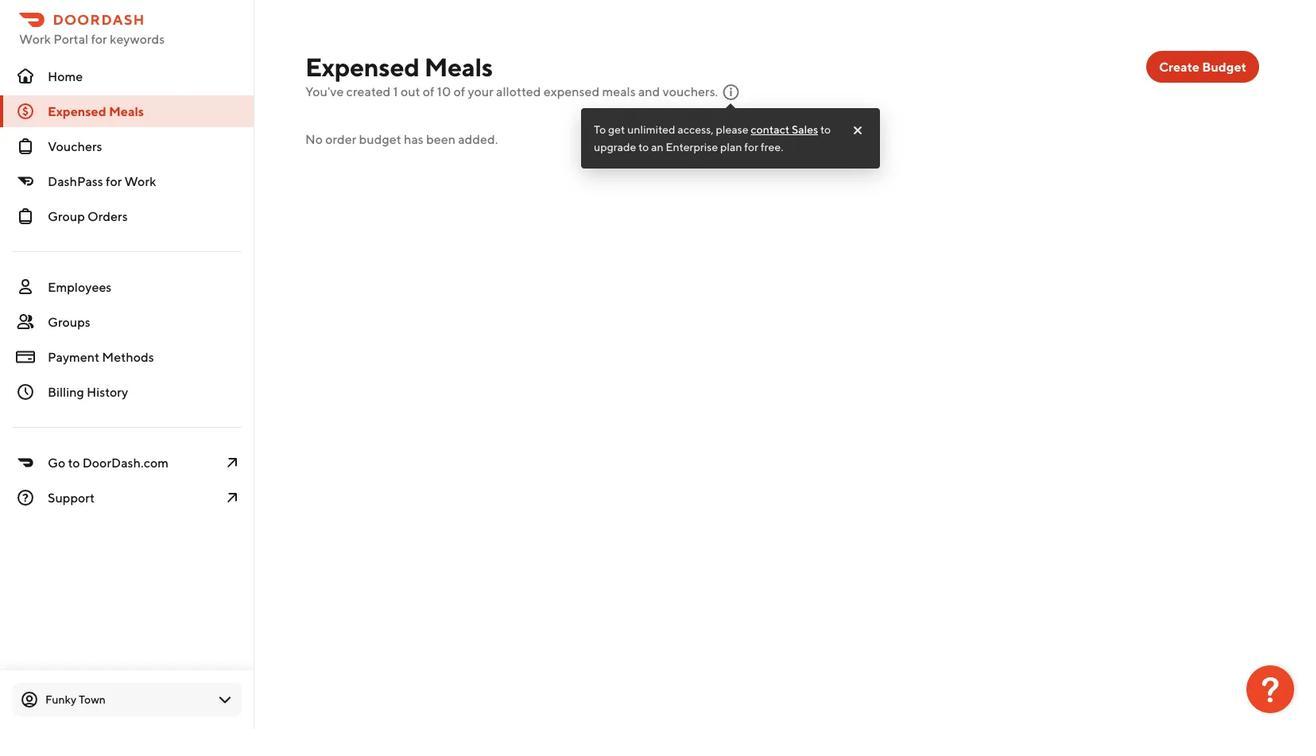 Task type: locate. For each thing, give the bounding box(es) containing it.
upgrade
[[594, 140, 637, 153]]

groups link
[[0, 306, 254, 338]]

meals up 10
[[424, 52, 493, 82]]

access,
[[678, 123, 714, 136]]

1 vertical spatial meals
[[109, 104, 144, 119]]

work up 'group orders' link
[[124, 174, 156, 189]]

work inside dashpass for work link
[[124, 174, 156, 189]]

to left an
[[639, 140, 649, 153]]

2 horizontal spatial to
[[821, 123, 831, 136]]

portal
[[53, 31, 88, 47]]

group orders link
[[0, 200, 254, 232]]

contact sales link
[[751, 122, 818, 138]]

1 horizontal spatial of
[[454, 84, 465, 99]]

0 vertical spatial expensed
[[305, 52, 420, 82]]

1 horizontal spatial meals
[[424, 52, 493, 82]]

1 horizontal spatial expensed meals
[[305, 52, 493, 82]]

your
[[468, 84, 494, 99]]

meals
[[424, 52, 493, 82], [109, 104, 144, 119]]

history
[[87, 385, 128, 400]]

meals
[[602, 84, 636, 99]]

0 horizontal spatial expensed meals
[[48, 104, 144, 119]]

go to doordash.com link
[[0, 447, 254, 479]]

for right plan
[[745, 140, 759, 153]]

0 horizontal spatial expensed
[[48, 104, 106, 119]]

for
[[91, 31, 107, 47], [745, 140, 759, 153], [106, 174, 122, 189]]

free.
[[761, 140, 784, 153]]

expensed meals up vouchers
[[48, 104, 144, 119]]

work
[[19, 31, 51, 47], [124, 174, 156, 189]]

2 vertical spatial to
[[68, 455, 80, 470]]

0 horizontal spatial to
[[68, 455, 80, 470]]

vouchers
[[48, 139, 102, 154]]

meals down home "link" in the left top of the page
[[109, 104, 144, 119]]

to right go
[[68, 455, 80, 470]]

to right sales
[[821, 123, 831, 136]]

expensed
[[544, 84, 600, 99]]

1 vertical spatial expensed
[[48, 104, 106, 119]]

0 horizontal spatial work
[[19, 31, 51, 47]]

dashpass
[[48, 174, 103, 189]]

work portal for keywords
[[19, 31, 165, 47]]

added.
[[458, 131, 498, 146]]

0 vertical spatial to
[[821, 123, 831, 136]]

town
[[79, 693, 106, 706]]

2 of from the left
[[454, 84, 465, 99]]

expensed meals
[[305, 52, 493, 82], [48, 104, 144, 119]]

go
[[48, 455, 65, 470]]

0 vertical spatial expensed meals
[[305, 52, 493, 82]]

of left 10
[[423, 84, 435, 99]]

work left portal
[[19, 31, 51, 47]]

create
[[1159, 59, 1200, 74]]

home
[[48, 69, 83, 84]]

dashpass for work
[[48, 174, 156, 189]]

0 horizontal spatial of
[[423, 84, 435, 99]]

create budget
[[1159, 59, 1247, 74]]

0 vertical spatial meals
[[424, 52, 493, 82]]

2 vertical spatial for
[[106, 174, 122, 189]]

an
[[651, 140, 664, 153]]

of right 10
[[454, 84, 465, 99]]

orders
[[87, 209, 128, 224]]

0 vertical spatial work
[[19, 31, 51, 47]]

to get unlimited access, please contact sales
[[594, 123, 818, 136]]

home link
[[0, 60, 254, 92]]

payment methods link
[[0, 341, 254, 373]]

payment
[[48, 350, 100, 365]]

expensed up vouchers
[[48, 104, 106, 119]]

employees
[[48, 280, 112, 295]]

to
[[821, 123, 831, 136], [639, 140, 649, 153], [68, 455, 80, 470]]

group orders
[[48, 209, 128, 224]]

for right portal
[[91, 31, 107, 47]]

10
[[437, 84, 451, 99]]

expensed
[[305, 52, 420, 82], [48, 104, 106, 119]]

tooltip
[[581, 103, 880, 169]]

of
[[423, 84, 435, 99], [454, 84, 465, 99]]

sales
[[792, 123, 818, 136]]

out
[[401, 84, 420, 99]]

for up orders
[[106, 174, 122, 189]]

1 vertical spatial work
[[124, 174, 156, 189]]

tooltip containing to get unlimited access, please
[[581, 103, 880, 169]]

0 horizontal spatial meals
[[109, 104, 144, 119]]

1 vertical spatial to
[[639, 140, 649, 153]]

expensed up created
[[305, 52, 420, 82]]

billing history link
[[0, 376, 254, 408]]

1 horizontal spatial work
[[124, 174, 156, 189]]

vouchers.
[[663, 84, 718, 99]]

budget
[[1203, 59, 1247, 74]]

expensed meals up 1
[[305, 52, 493, 82]]

please
[[716, 123, 749, 136]]

billing
[[48, 385, 84, 400]]

support
[[48, 490, 95, 505]]

1 vertical spatial for
[[745, 140, 759, 153]]

doordash.com
[[82, 455, 169, 470]]



Task type: vqa. For each thing, say whether or not it's contained in the screenshot.
added.
yes



Task type: describe. For each thing, give the bounding box(es) containing it.
order
[[325, 131, 357, 146]]

you've
[[305, 84, 344, 99]]

plan
[[721, 140, 742, 153]]

expensed meals link
[[0, 95, 254, 127]]

billing history
[[48, 385, 128, 400]]

dashpass for work link
[[0, 165, 254, 197]]

get
[[608, 123, 625, 136]]

been
[[426, 131, 456, 146]]

go to doordash.com
[[48, 455, 169, 470]]

you've created 1 out of 10 of your allotted expensed meals and vouchers.
[[305, 84, 718, 99]]

methods
[[102, 350, 154, 365]]

for inside to upgrade to an enterprise plan for free.
[[745, 140, 759, 153]]

0 vertical spatial for
[[91, 31, 107, 47]]

group
[[48, 209, 85, 224]]

funky town
[[45, 693, 106, 706]]

employees link
[[0, 271, 254, 303]]

1
[[393, 84, 398, 99]]

groups
[[48, 315, 90, 330]]

no order budget has been added.
[[305, 131, 498, 146]]

vouchers link
[[0, 130, 254, 162]]

enterprise
[[666, 140, 718, 153]]

has
[[404, 131, 424, 146]]

to upgrade to an enterprise plan for free.
[[594, 123, 831, 153]]

1 horizontal spatial expensed
[[305, 52, 420, 82]]

close tooltip image
[[852, 124, 864, 137]]

1 horizontal spatial to
[[639, 140, 649, 153]]

and
[[639, 84, 660, 99]]

support link
[[0, 482, 254, 514]]

open resource center image
[[1247, 666, 1295, 713]]

to
[[594, 123, 606, 136]]

budget
[[359, 131, 401, 146]]

allotted
[[496, 84, 541, 99]]

no
[[305, 131, 323, 146]]

funky
[[45, 693, 76, 706]]

payment methods
[[48, 350, 154, 365]]

keywords
[[110, 31, 165, 47]]

1 of from the left
[[423, 84, 435, 99]]

create budget button
[[1147, 51, 1260, 83]]

contact
[[751, 123, 790, 136]]

1 vertical spatial expensed meals
[[48, 104, 144, 119]]

created
[[346, 84, 391, 99]]

unlimited
[[628, 123, 676, 136]]



